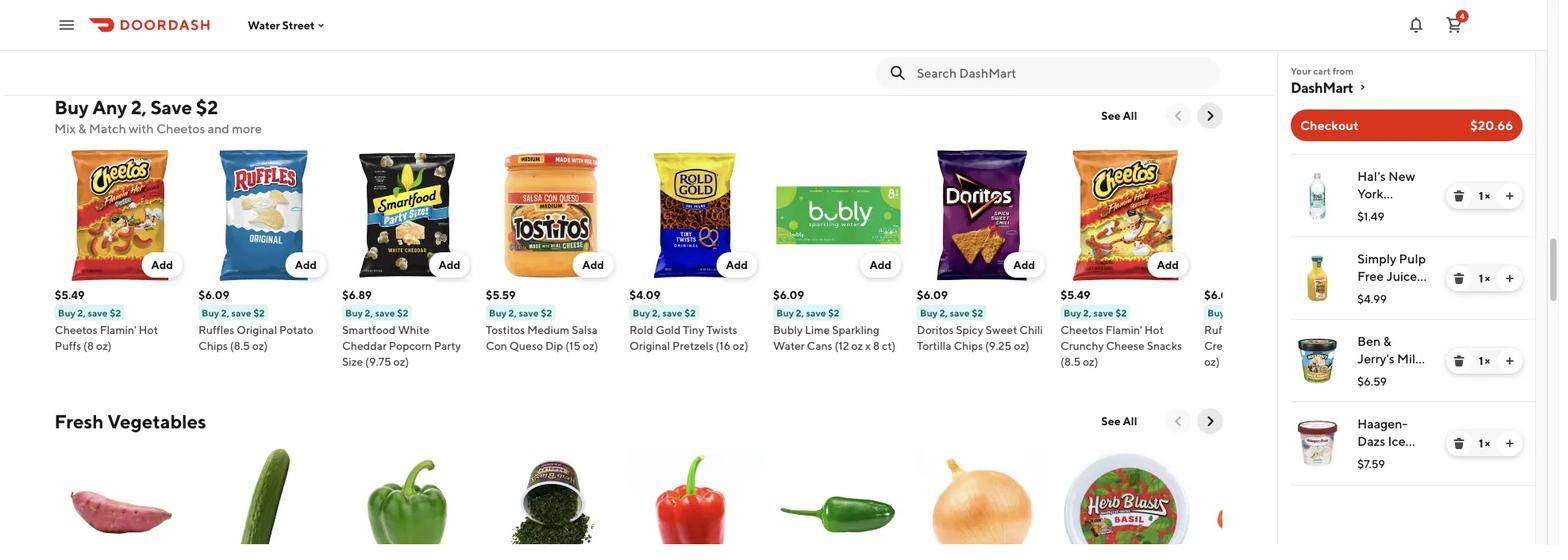 Task type: describe. For each thing, give the bounding box(es) containing it.
fresh vegetables link
[[54, 409, 206, 435]]

save for cream
[[1237, 308, 1257, 319]]

$5.59 buy 2, save $2 tostitos medium salsa con queso dip (15 oz)
[[486, 289, 598, 353]]

fresh vegetables
[[54, 411, 206, 433]]

hot for cheetos flamin' hot puffs (8 oz)
[[138, 324, 158, 337]]

and
[[208, 122, 230, 137]]

cheetos flamin' hot puffs (8 oz) image
[[54, 151, 185, 282]]

$5.49 for cheetos flamin' hot puffs (8 oz)
[[54, 289, 84, 302]]

2, for buy any 2, save $2 mix & match with cheetos and more
[[131, 96, 147, 119]]

pulp
[[1400, 251, 1427, 266]]

chili
[[1020, 324, 1043, 337]]

jalapeno peppers image
[[773, 448, 904, 546]]

8
[[873, 340, 880, 353]]

buy for tostitos medium salsa con queso dip (15 oz)
[[489, 308, 506, 319]]

remove item from cart image for $1.49
[[1454, 190, 1466, 203]]

salsa
[[572, 324, 598, 337]]

queso
[[509, 340, 543, 353]]

(8 inside $5.49 buy 2, save $2 cheetos flamin' hot puffs (8 oz)
[[83, 340, 93, 353]]

cheese
[[1106, 340, 1145, 353]]

& inside $6.09 buy 2, save $2 ruffles cheddar & sour cream potato chips (8 oz)
[[1289, 324, 1296, 337]]

from
[[1333, 65, 1354, 76]]

save for cans
[[806, 308, 826, 319]]

hal's new york original sparkling seltzer water bottle (20 oz) image
[[1295, 172, 1342, 220]]

oz) inside $5.49 buy 2, save $2 cheetos flamin' hot crunchy cheese snacks (8.5 oz)
[[1083, 356, 1099, 369]]

next button of carousel image
[[1203, 414, 1219, 430]]

sour
[[1299, 324, 1322, 337]]

$7.59
[[1358, 458, 1386, 471]]

see all for see all link associated with previous button of carousel image
[[1102, 110, 1138, 123]]

dashmart
[[1292, 79, 1354, 96]]

hot for cheetos flamin' hot crunchy cheese snacks (8.5 oz)
[[1145, 324, 1164, 337]]

smartfood
[[342, 324, 395, 337]]

remove item from cart image for $7.59
[[1454, 438, 1466, 450]]

save for party
[[375, 308, 395, 319]]

oz) inside $6.09 buy 2, save $2 ruffles original potato chips (8.5 oz)
[[252, 340, 268, 353]]

(12
[[835, 340, 849, 353]]

dashmart link
[[1292, 78, 1523, 97]]

add one to cart image for $4.99
[[1504, 272, 1517, 285]]

yellow onion image
[[917, 448, 1048, 546]]

4 items, open order cart image
[[1446, 15, 1465, 35]]

spicy
[[956, 324, 984, 337]]

1 for $4.99
[[1480, 272, 1484, 285]]

sweet
[[986, 324, 1017, 337]]

original inside $4.09 buy 2, save $2 rold gold tiny twists original pretzels (16 oz)
[[629, 340, 670, 353]]

$20.66
[[1471, 118, 1514, 133]]

flamin' for snacks
[[1106, 324, 1143, 337]]

oz) inside $6.89 buy 2, save $2 smartfood white cheddar popcorn party size (9.75 oz)
[[393, 356, 409, 369]]

red bell pepper image
[[629, 448, 761, 546]]

vegetables
[[107, 411, 206, 433]]

all for see all link related to previous button of carousel icon
[[1124, 415, 1138, 429]]

see all link for previous button of carousel image
[[1092, 104, 1147, 129]]

$6.09 for doritos spicy sweet chili tortilla chips (9.25 oz)
[[917, 289, 948, 302]]

save for cheese
[[1094, 308, 1114, 319]]

$4.99
[[1358, 293, 1388, 306]]

$1.49
[[1358, 210, 1385, 223]]

ct)
[[882, 340, 896, 353]]

$2 for $5.49 buy 2, save $2 cheetos flamin' hot puffs (8 oz)
[[109, 308, 121, 319]]

add one to cart image for $7.59
[[1504, 438, 1517, 450]]

$6.89 buy 2, save $2 smartfood white cheddar popcorn party size (9.75 oz)
[[342, 289, 461, 369]]

pretzels
[[672, 340, 713, 353]]

fresh
[[54, 411, 104, 433]]

buy for rold gold tiny twists original pretzels (16 oz)
[[633, 308, 650, 319]]

2, for $5.49 buy 2, save $2 cheetos flamin' hot puffs (8 oz)
[[77, 308, 85, 319]]

$2 for $6.09 buy 2, save $2 ruffles cheddar & sour cream potato chips (8 oz)
[[1260, 308, 1271, 319]]

tostitos medium salsa con queso dip (15 oz) image
[[486, 151, 617, 282]]

cucumber (each) image
[[198, 448, 329, 546]]

street
[[282, 18, 315, 32]]

snacks
[[1147, 340, 1182, 353]]

$6.89
[[342, 289, 372, 302]]

water street button
[[248, 18, 328, 32]]

buy for cheetos flamin' hot puffs (8 oz)
[[58, 308, 75, 319]]

bubly lime sparkling water cans (12 oz x 8 ct) image
[[773, 151, 904, 282]]

your
[[1292, 65, 1312, 76]]

2, for $6.09 buy 2, save $2 ruffles cheddar & sour cream potato chips (8 oz)
[[1227, 308, 1235, 319]]

$6.09 for ruffles original potato chips (8.5 oz)
[[198, 289, 229, 302]]

simply pulp free juice orange (52 oz) image
[[1295, 255, 1342, 303]]

flamin' for oz)
[[99, 324, 136, 337]]

$6.09 for ruffles cheddar & sour cream potato chips (8 oz)
[[1205, 289, 1236, 302]]

party
[[434, 340, 461, 353]]

cream
[[1205, 340, 1239, 353]]

see for previous button of carousel image
[[1102, 110, 1121, 123]]

match
[[89, 122, 126, 137]]

$6.09 buy 2, save $2 bubly lime sparkling water cans (12 oz x 8 ct)
[[773, 289, 896, 353]]

add for rold gold tiny twists original pretzels (16 oz)
[[726, 259, 748, 272]]

add for ruffles original potato chips (8.5 oz)
[[295, 259, 317, 272]]

× for $6.59
[[1486, 355, 1491, 368]]

add for doritos spicy sweet chili tortilla chips (9.25 oz)
[[1013, 259, 1035, 272]]

$2 for $6.09 buy 2, save $2 ruffles original potato chips (8.5 oz)
[[253, 308, 265, 319]]

doritos spicy sweet chili tortilla chips (9.25 oz) image
[[917, 151, 1048, 282]]

buy for cheetos flamin' hot crunchy cheese snacks (8.5 oz)
[[1064, 308, 1081, 319]]

Search DashMart search field
[[917, 64, 1208, 82]]

save for original
[[662, 308, 682, 319]]

doritos
[[917, 324, 954, 337]]

next button of carousel image
[[1203, 108, 1219, 124]]

tiny
[[683, 324, 704, 337]]

notification bell image
[[1407, 15, 1427, 35]]

1 for $6.59
[[1480, 355, 1484, 368]]

2, for $5.49 buy 2, save $2 cheetos flamin' hot crunchy cheese snacks (8.5 oz)
[[1083, 308, 1092, 319]]

(9.75
[[365, 356, 391, 369]]

white
[[398, 324, 429, 337]]

with
[[129, 122, 154, 137]]

oz
[[851, 340, 863, 353]]

puffs
[[54, 340, 81, 353]]

4 button
[[1439, 9, 1471, 41]]

any
[[92, 96, 127, 119]]

medium
[[527, 324, 569, 337]]

rold gold tiny twists original pretzels (16 oz) image
[[629, 151, 761, 282]]

1 × for $7.59
[[1480, 437, 1491, 450]]

oz) inside $6.09 buy 2, save $2 doritos spicy sweet chili tortilla chips (9.25 oz)
[[1014, 340, 1030, 353]]

add for tostitos medium salsa con queso dip (15 oz)
[[582, 259, 604, 272]]

cheetos inside buy any 2, save $2 mix & match with cheetos and more
[[156, 122, 205, 137]]

(16
[[716, 340, 731, 353]]

lime
[[805, 324, 830, 337]]

see for previous button of carousel icon
[[1102, 415, 1121, 429]]

cheddar inside $6.09 buy 2, save $2 ruffles cheddar & sour cream potato chips (8 oz)
[[1243, 324, 1287, 337]]

1 for $1.49
[[1480, 189, 1484, 203]]

add for smartfood white cheddar popcorn party size (9.75 oz)
[[438, 259, 460, 272]]

buy for ruffles original potato chips (8.5 oz)
[[201, 308, 219, 319]]

add one to cart image for $1.49
[[1504, 190, 1517, 203]]

$6.09 for bubly lime sparkling water cans (12 oz x 8 ct)
[[773, 289, 804, 302]]

oz) inside simply pulp free juice orange (52 oz)
[[1358, 304, 1376, 319]]

buy for smartfood white cheddar popcorn party size (9.75 oz)
[[345, 308, 363, 319]]

2, for $5.59 buy 2, save $2 tostitos medium salsa con queso dip (15 oz)
[[508, 308, 517, 319]]

herb blastz parsley (0.5 oz) image
[[486, 448, 617, 546]]

cans
[[807, 340, 833, 353]]



Task type: vqa. For each thing, say whether or not it's contained in the screenshot.


Task type: locate. For each thing, give the bounding box(es) containing it.
2, inside $5.49 buy 2, save $2 cheetos flamin' hot crunchy cheese snacks (8.5 oz)
[[1083, 308, 1092, 319]]

$5.49 up puffs
[[54, 289, 84, 302]]

2 1 × from the top
[[1480, 272, 1491, 285]]

1 horizontal spatial (8
[[1309, 340, 1319, 353]]

4 1 × from the top
[[1480, 437, 1491, 450]]

add for bubly lime sparkling water cans (12 oz x 8 ct)
[[870, 259, 892, 272]]

save inside $6.09 buy 2, save $2 doritos spicy sweet chili tortilla chips (9.25 oz)
[[950, 308, 970, 319]]

$2 for $5.59 buy 2, save $2 tostitos medium salsa con queso dip (15 oz)
[[541, 308, 552, 319]]

2, for $6.89 buy 2, save $2 smartfood white cheddar popcorn party size (9.75 oz)
[[365, 308, 373, 319]]

more
[[232, 122, 262, 137]]

see left previous button of carousel icon
[[1102, 415, 1121, 429]]

1 horizontal spatial flamin'
[[1106, 324, 1143, 337]]

4 add from the left
[[582, 259, 604, 272]]

save for tortilla
[[950, 308, 970, 319]]

2 hot from the left
[[1145, 324, 1164, 337]]

save inside $6.09 buy 2, save $2 ruffles cheddar & sour cream potato chips (8 oz)
[[1237, 308, 1257, 319]]

2 add from the left
[[295, 259, 317, 272]]

(8.5
[[230, 340, 250, 353], [1061, 356, 1081, 369]]

1 vertical spatial all
[[1124, 415, 1138, 429]]

$2 inside $6.09 buy 2, save $2 bubly lime sparkling water cans (12 oz x 8 ct)
[[828, 308, 840, 319]]

2, inside $4.09 buy 2, save $2 rold gold tiny twists original pretzels (16 oz)
[[652, 308, 660, 319]]

1 horizontal spatial $5.49
[[1061, 289, 1091, 302]]

1 $6.09 from the left
[[198, 289, 229, 302]]

checkout
[[1301, 118, 1359, 133]]

0 vertical spatial &
[[78, 122, 86, 137]]

(9.25
[[985, 340, 1012, 353]]

$2 for buy any 2, save $2 mix & match with cheetos and more
[[196, 96, 218, 119]]

1 vertical spatial cheddar
[[342, 340, 386, 353]]

3 × from the top
[[1486, 355, 1491, 368]]

1 vertical spatial &
[[1289, 324, 1296, 337]]

$2 inside $4.09 buy 2, save $2 rold gold tiny twists original pretzels (16 oz)
[[684, 308, 696, 319]]

buy
[[54, 96, 89, 119], [58, 308, 75, 319], [201, 308, 219, 319], [345, 308, 363, 319], [489, 308, 506, 319], [633, 308, 650, 319], [776, 308, 794, 319], [920, 308, 938, 319], [1064, 308, 1081, 319], [1208, 308, 1225, 319]]

0 horizontal spatial potato
[[279, 324, 313, 337]]

all left previous button of carousel image
[[1124, 110, 1138, 123]]

2, inside $6.09 buy 2, save $2 doritos spicy sweet chili tortilla chips (9.25 oz)
[[940, 308, 948, 319]]

7 add from the left
[[1013, 259, 1035, 272]]

$5.49 up crunchy at the right bottom
[[1061, 289, 1091, 302]]

3 remove item from cart image from the top
[[1454, 438, 1466, 450]]

$6.09 inside $6.09 buy 2, save $2 ruffles original potato chips (8.5 oz)
[[198, 289, 229, 302]]

0 horizontal spatial hot
[[138, 324, 158, 337]]

save for (8
[[87, 308, 107, 319]]

2, inside $6.09 buy 2, save $2 bubly lime sparkling water cans (12 oz x 8 ct)
[[796, 308, 804, 319]]

6 save from the left
[[806, 308, 826, 319]]

sweet potato image
[[54, 448, 185, 546]]

potato left smartfood
[[279, 324, 313, 337]]

1 chips from the left
[[198, 340, 227, 353]]

& left sour
[[1289, 324, 1296, 337]]

3 chips from the left
[[1277, 340, 1306, 353]]

$4.09 buy 2, save $2 rold gold tiny twists original pretzels (16 oz)
[[629, 289, 748, 353]]

potato
[[279, 324, 313, 337], [1241, 340, 1275, 353]]

buy inside $5.49 buy 2, save $2 cheetos flamin' hot puffs (8 oz)
[[58, 308, 75, 319]]

1 vertical spatial original
[[629, 340, 670, 353]]

dip
[[545, 340, 563, 353]]

2, inside $6.89 buy 2, save $2 smartfood white cheddar popcorn party size (9.75 oz)
[[365, 308, 373, 319]]

0 vertical spatial potato
[[279, 324, 313, 337]]

× for $4.99
[[1486, 272, 1491, 285]]

2 save from the left
[[231, 308, 251, 319]]

con
[[486, 340, 507, 353]]

water street
[[248, 18, 315, 32]]

cheetos inside $5.49 buy 2, save $2 cheetos flamin' hot crunchy cheese snacks (8.5 oz)
[[1061, 324, 1104, 337]]

5 save from the left
[[662, 308, 682, 319]]

2, inside $5.49 buy 2, save $2 cheetos flamin' hot puffs (8 oz)
[[77, 308, 85, 319]]

2, for $6.09 buy 2, save $2 bubly lime sparkling water cans (12 oz x 8 ct)
[[796, 308, 804, 319]]

$2 for $6.09 buy 2, save $2 bubly lime sparkling water cans (12 oz x 8 ct)
[[828, 308, 840, 319]]

original inside $6.09 buy 2, save $2 ruffles original potato chips (8.5 oz)
[[236, 324, 277, 337]]

free
[[1358, 269, 1385, 284]]

add one to cart image
[[1504, 190, 1517, 203], [1504, 355, 1517, 368]]

(52
[[1405, 286, 1424, 301]]

1 horizontal spatial chips
[[954, 340, 983, 353]]

popcorn
[[389, 340, 432, 353]]

9 save from the left
[[1237, 308, 1257, 319]]

gold
[[656, 324, 681, 337]]

buy inside $6.09 buy 2, save $2 ruffles original potato chips (8.5 oz)
[[201, 308, 219, 319]]

4 1 from the top
[[1480, 437, 1484, 450]]

buy inside $6.89 buy 2, save $2 smartfood white cheddar popcorn party size (9.75 oz)
[[345, 308, 363, 319]]

all for see all link associated with previous button of carousel image
[[1124, 110, 1138, 123]]

4
[[1461, 12, 1465, 21]]

1 vertical spatial add one to cart image
[[1504, 438, 1517, 450]]

buy inside $6.09 buy 2, save $2 ruffles cheddar & sour cream potato chips (8 oz)
[[1208, 308, 1225, 319]]

1 flamin' from the left
[[99, 324, 136, 337]]

8 save from the left
[[1094, 308, 1114, 319]]

ruffles original potato chips (8.5 oz) image
[[198, 151, 329, 282]]

ruffles inside $6.09 buy 2, save $2 ruffles original potato chips (8.5 oz)
[[198, 324, 234, 337]]

$4.09
[[629, 289, 660, 302]]

add button
[[141, 253, 182, 278], [141, 253, 182, 278], [285, 253, 326, 278], [285, 253, 326, 278], [429, 253, 470, 278], [429, 253, 470, 278], [573, 253, 614, 278], [573, 253, 614, 278], [716, 253, 757, 278], [716, 253, 757, 278], [860, 253, 901, 278], [860, 253, 901, 278], [1004, 253, 1045, 278], [1004, 253, 1045, 278], [1148, 253, 1189, 278], [1148, 253, 1189, 278]]

0 vertical spatial add one to cart image
[[1504, 190, 1517, 203]]

1 horizontal spatial cheetos
[[156, 122, 205, 137]]

4 × from the top
[[1486, 437, 1491, 450]]

sparkling
[[832, 324, 880, 337]]

previous button of carousel image
[[1171, 108, 1187, 124]]

add one to cart image for $6.59
[[1504, 355, 1517, 368]]

0 vertical spatial water
[[248, 18, 280, 32]]

x
[[865, 340, 871, 353]]

cheetos up crunchy at the right bottom
[[1061, 324, 1104, 337]]

2 $5.49 from the left
[[1061, 289, 1091, 302]]

cheddar inside $6.89 buy 2, save $2 smartfood white cheddar popcorn party size (9.75 oz)
[[342, 340, 386, 353]]

$6.09 buy 2, save $2 ruffles original potato chips (8.5 oz)
[[198, 289, 313, 353]]

6 add from the left
[[870, 259, 892, 272]]

cheddar
[[1243, 324, 1287, 337], [342, 340, 386, 353]]

add
[[151, 259, 173, 272], [295, 259, 317, 272], [438, 259, 460, 272], [582, 259, 604, 272], [726, 259, 748, 272], [870, 259, 892, 272], [1013, 259, 1035, 272], [1157, 259, 1179, 272]]

2, inside buy any 2, save $2 mix & match with cheetos and more
[[131, 96, 147, 119]]

goodness gardens herb blastz basil (0.45 oz) image
[[1061, 448, 1192, 546]]

1 1 from the top
[[1480, 189, 1484, 203]]

save inside $5.59 buy 2, save $2 tostitos medium salsa con queso dip (15 oz)
[[519, 308, 539, 319]]

potato inside $6.09 buy 2, save $2 ruffles original potato chips (8.5 oz)
[[279, 324, 313, 337]]

water down bubly
[[773, 340, 805, 353]]

1 hot from the left
[[138, 324, 158, 337]]

2 see all link from the top
[[1092, 409, 1147, 435]]

see all left previous button of carousel image
[[1102, 110, 1138, 123]]

buy inside $6.09 buy 2, save $2 doritos spicy sweet chili tortilla chips (9.25 oz)
[[920, 308, 938, 319]]

$2 for $4.09 buy 2, save $2 rold gold tiny twists original pretzels (16 oz)
[[684, 308, 696, 319]]

potato inside $6.09 buy 2, save $2 ruffles cheddar & sour cream potato chips (8 oz)
[[1241, 340, 1275, 353]]

$2 inside buy any 2, save $2 mix & match with cheetos and more
[[196, 96, 218, 119]]

$5.59
[[486, 289, 516, 302]]

buy inside $5.49 buy 2, save $2 cheetos flamin' hot crunchy cheese snacks (8.5 oz)
[[1064, 308, 1081, 319]]

see all
[[1102, 110, 1138, 123], [1102, 415, 1138, 429]]

×
[[1486, 189, 1491, 203], [1486, 272, 1491, 285], [1486, 355, 1491, 368], [1486, 437, 1491, 450]]

2 flamin' from the left
[[1106, 324, 1143, 337]]

save inside $5.49 buy 2, save $2 cheetos flamin' hot crunchy cheese snacks (8.5 oz)
[[1094, 308, 1114, 319]]

twists
[[706, 324, 737, 337]]

0 horizontal spatial original
[[236, 324, 277, 337]]

save inside $6.09 buy 2, save $2 ruffles original potato chips (8.5 oz)
[[231, 308, 251, 319]]

buy inside $6.09 buy 2, save $2 bubly lime sparkling water cans (12 oz x 8 ct)
[[776, 308, 794, 319]]

save inside $6.09 buy 2, save $2 bubly lime sparkling water cans (12 oz x 8 ct)
[[806, 308, 826, 319]]

hot inside $5.49 buy 2, save $2 cheetos flamin' hot puffs (8 oz)
[[138, 324, 158, 337]]

2 ruffles from the left
[[1205, 324, 1240, 337]]

× for $1.49
[[1486, 189, 1491, 203]]

$2 inside $5.59 buy 2, save $2 tostitos medium salsa con queso dip (15 oz)
[[541, 308, 552, 319]]

save
[[150, 96, 192, 119]]

cheddar left sour
[[1243, 324, 1287, 337]]

$6.09
[[198, 289, 229, 302], [773, 289, 804, 302], [917, 289, 948, 302], [1205, 289, 1236, 302]]

1 vertical spatial see all
[[1102, 415, 1138, 429]]

0 horizontal spatial (8
[[83, 340, 93, 353]]

$2 inside $6.09 buy 2, save $2 doritos spicy sweet chili tortilla chips (9.25 oz)
[[972, 308, 983, 319]]

1 see from the top
[[1102, 110, 1121, 123]]

oz) inside $6.09 buy 2, save $2 ruffles cheddar & sour cream potato chips (8 oz)
[[1205, 356, 1220, 369]]

see all link for previous button of carousel icon
[[1092, 409, 1147, 435]]

0 horizontal spatial flamin'
[[99, 324, 136, 337]]

1 $5.49 from the left
[[54, 289, 84, 302]]

see down search dashmart search field
[[1102, 110, 1121, 123]]

4 save from the left
[[519, 308, 539, 319]]

see all link left previous button of carousel icon
[[1092, 409, 1147, 435]]

cheetos for cheetos flamin' hot crunchy cheese snacks (8.5 oz)
[[1061, 324, 1104, 337]]

rold
[[629, 324, 653, 337]]

ruffles inside $6.09 buy 2, save $2 ruffles cheddar & sour cream potato chips (8 oz)
[[1205, 324, 1240, 337]]

remove item from cart image
[[1454, 355, 1466, 368]]

tortilla
[[917, 340, 952, 353]]

1 horizontal spatial ruffles
[[1205, 324, 1240, 337]]

save inside $4.09 buy 2, save $2 rold gold tiny twists original pretzels (16 oz)
[[662, 308, 682, 319]]

1 vertical spatial (8.5
[[1061, 356, 1081, 369]]

open menu image
[[57, 15, 76, 35]]

1 × from the top
[[1486, 189, 1491, 203]]

3 save from the left
[[375, 308, 395, 319]]

1 horizontal spatial water
[[773, 340, 805, 353]]

cheetos for cheetos flamin' hot puffs (8 oz)
[[54, 324, 97, 337]]

3 1 from the top
[[1480, 355, 1484, 368]]

chips inside $6.09 buy 2, save $2 doritos spicy sweet chili tortilla chips (9.25 oz)
[[954, 340, 983, 353]]

$6.09 inside $6.09 buy 2, save $2 bubly lime sparkling water cans (12 oz x 8 ct)
[[773, 289, 804, 302]]

oz) inside $5.49 buy 2, save $2 cheetos flamin' hot puffs (8 oz)
[[96, 340, 111, 353]]

oz) inside $4.09 buy 2, save $2 rold gold tiny twists original pretzels (16 oz)
[[733, 340, 748, 353]]

$2 inside $6.09 buy 2, save $2 ruffles cheddar & sour cream potato chips (8 oz)
[[1260, 308, 1271, 319]]

2 add one to cart image from the top
[[1504, 438, 1517, 450]]

size
[[342, 356, 363, 369]]

(15
[[565, 340, 580, 353]]

tostitos
[[486, 324, 525, 337]]

1 horizontal spatial original
[[629, 340, 670, 353]]

1 vertical spatial see
[[1102, 415, 1121, 429]]

$2 inside $5.49 buy 2, save $2 cheetos flamin' hot puffs (8 oz)
[[109, 308, 121, 319]]

simply
[[1358, 251, 1397, 266]]

2 × from the top
[[1486, 272, 1491, 285]]

2, inside $5.59 buy 2, save $2 tostitos medium salsa con queso dip (15 oz)
[[508, 308, 517, 319]]

1 see all from the top
[[1102, 110, 1138, 123]]

your cart from
[[1292, 65, 1354, 76]]

$6.09 inside $6.09 buy 2, save $2 doritos spicy sweet chili tortilla chips (9.25 oz)
[[917, 289, 948, 302]]

1 horizontal spatial &
[[1289, 324, 1296, 337]]

1 save from the left
[[87, 308, 107, 319]]

0 vertical spatial see all
[[1102, 110, 1138, 123]]

water
[[248, 18, 280, 32], [773, 340, 805, 353]]

0 vertical spatial remove item from cart image
[[1454, 190, 1466, 203]]

8 add from the left
[[1157, 259, 1179, 272]]

oz)
[[1358, 304, 1376, 319], [96, 340, 111, 353], [252, 340, 268, 353], [583, 340, 598, 353], [733, 340, 748, 353], [1014, 340, 1030, 353], [393, 356, 409, 369], [1083, 356, 1099, 369], [1205, 356, 1220, 369]]

add one to cart image
[[1504, 272, 1517, 285], [1504, 438, 1517, 450]]

2 1 from the top
[[1480, 272, 1484, 285]]

0 vertical spatial add one to cart image
[[1504, 272, 1517, 285]]

$6.09 buy 2, save $2 doritos spicy sweet chili tortilla chips (9.25 oz)
[[917, 289, 1043, 353]]

$2 inside $6.09 buy 2, save $2 ruffles original potato chips (8.5 oz)
[[253, 308, 265, 319]]

7 save from the left
[[950, 308, 970, 319]]

bubly
[[773, 324, 803, 337]]

2 all from the top
[[1124, 415, 1138, 429]]

add for cheetos flamin' hot puffs (8 oz)
[[151, 259, 173, 272]]

$2 for $5.49 buy 2, save $2 cheetos flamin' hot crunchy cheese snacks (8.5 oz)
[[1116, 308, 1127, 319]]

buy for doritos spicy sweet chili tortilla chips (9.25 oz)
[[920, 308, 938, 319]]

$6.09 buy 2, save $2 ruffles cheddar & sour cream potato chips (8 oz)
[[1205, 289, 1322, 369]]

$6.59
[[1358, 375, 1388, 388]]

$5.49 inside $5.49 buy 2, save $2 cheetos flamin' hot puffs (8 oz)
[[54, 289, 84, 302]]

chips inside $6.09 buy 2, save $2 ruffles original potato chips (8.5 oz)
[[198, 340, 227, 353]]

add for cheetos flamin' hot crunchy cheese snacks (8.5 oz)
[[1157, 259, 1179, 272]]

1 add from the left
[[151, 259, 173, 272]]

$2 inside $5.49 buy 2, save $2 cheetos flamin' hot crunchy cheese snacks (8.5 oz)
[[1116, 308, 1127, 319]]

hot inside $5.49 buy 2, save $2 cheetos flamin' hot crunchy cheese snacks (8.5 oz)
[[1145, 324, 1164, 337]]

1 vertical spatial water
[[773, 340, 805, 353]]

$5.49 buy 2, save $2 cheetos flamin' hot puffs (8 oz)
[[54, 289, 158, 353]]

chips inside $6.09 buy 2, save $2 ruffles cheddar & sour cream potato chips (8 oz)
[[1277, 340, 1306, 353]]

1 vertical spatial potato
[[1241, 340, 1275, 353]]

3 $6.09 from the left
[[917, 289, 948, 302]]

1 ×
[[1480, 189, 1491, 203], [1480, 272, 1491, 285], [1480, 355, 1491, 368], [1480, 437, 1491, 450]]

1 add one to cart image from the top
[[1504, 272, 1517, 285]]

orange
[[1358, 286, 1402, 301]]

cheetos flamin' hot crunchy cheese snacks (8.5 oz) image
[[1061, 151, 1192, 282]]

2 see all from the top
[[1102, 415, 1138, 429]]

crunchy
[[1061, 340, 1104, 353]]

1 horizontal spatial cheddar
[[1243, 324, 1287, 337]]

0 horizontal spatial ruffles
[[198, 324, 234, 337]]

ruffles for (8.5
[[198, 324, 234, 337]]

flamin' inside $5.49 buy 2, save $2 cheetos flamin' hot puffs (8 oz)
[[99, 324, 136, 337]]

1 add one to cart image from the top
[[1504, 190, 1517, 203]]

1 vertical spatial remove item from cart image
[[1454, 272, 1466, 285]]

cart
[[1314, 65, 1331, 76]]

see all link left previous button of carousel image
[[1092, 104, 1147, 129]]

(8.5 inside $5.49 buy 2, save $2 cheetos flamin' hot crunchy cheese snacks (8.5 oz)
[[1061, 356, 1081, 369]]

buy any 2, save $2 mix & match with cheetos and more
[[54, 96, 262, 137]]

(8 right puffs
[[83, 340, 93, 353]]

2 horizontal spatial chips
[[1277, 340, 1306, 353]]

buy inside buy any 2, save $2 mix & match with cheetos and more
[[54, 96, 89, 119]]

buy for ruffles cheddar & sour cream potato chips (8 oz)
[[1208, 308, 1225, 319]]

2, for $6.09 buy 2, save $2 ruffles original potato chips (8.5 oz)
[[221, 308, 229, 319]]

2 horizontal spatial cheetos
[[1061, 324, 1104, 337]]

simply pulp free juice orange (52 oz)
[[1358, 251, 1427, 319]]

1
[[1480, 189, 1484, 203], [1480, 272, 1484, 285], [1480, 355, 1484, 368], [1480, 437, 1484, 450]]

juice
[[1387, 269, 1418, 284]]

save
[[87, 308, 107, 319], [231, 308, 251, 319], [375, 308, 395, 319], [519, 308, 539, 319], [662, 308, 682, 319], [806, 308, 826, 319], [950, 308, 970, 319], [1094, 308, 1114, 319], [1237, 308, 1257, 319]]

save inside $5.49 buy 2, save $2 cheetos flamin' hot puffs (8 oz)
[[87, 308, 107, 319]]

buy inside $4.09 buy 2, save $2 rold gold tiny twists original pretzels (16 oz)
[[633, 308, 650, 319]]

save for queso
[[519, 308, 539, 319]]

1 vertical spatial see all link
[[1092, 409, 1147, 435]]

3 add from the left
[[438, 259, 460, 272]]

1 vertical spatial add one to cart image
[[1504, 355, 1517, 368]]

smartfood white cheddar popcorn party size (9.75 oz) image
[[342, 151, 473, 282]]

1 (8 from the left
[[83, 340, 93, 353]]

see all link
[[1092, 104, 1147, 129], [1092, 409, 1147, 435]]

1 see all link from the top
[[1092, 104, 1147, 129]]

1 for $7.59
[[1480, 437, 1484, 450]]

buy for bubly lime sparkling water cans (12 oz x 8 ct)
[[776, 308, 794, 319]]

(8 down sour
[[1309, 340, 1319, 353]]

haagen-dazs ice cream vanilla (14 oz) image
[[1295, 420, 1342, 468]]

0 horizontal spatial (8.5
[[230, 340, 250, 353]]

$6.09 inside $6.09 buy 2, save $2 ruffles cheddar & sour cream potato chips (8 oz)
[[1205, 289, 1236, 302]]

ruffles for cream
[[1205, 324, 1240, 337]]

previous button of carousel image
[[1171, 414, 1187, 430]]

(8.5 inside $6.09 buy 2, save $2 ruffles original potato chips (8.5 oz)
[[230, 340, 250, 353]]

$5.49 buy 2, save $2 cheetos flamin' hot crunchy cheese snacks (8.5 oz)
[[1061, 289, 1182, 369]]

mix
[[54, 122, 76, 137]]

flamin' inside $5.49 buy 2, save $2 cheetos flamin' hot crunchy cheese snacks (8.5 oz)
[[1106, 324, 1143, 337]]

2, for $6.09 buy 2, save $2 doritos spicy sweet chili tortilla chips (9.25 oz)
[[940, 308, 948, 319]]

0 horizontal spatial cheetos
[[54, 324, 97, 337]]

0 vertical spatial all
[[1124, 110, 1138, 123]]

see all left previous button of carousel icon
[[1102, 415, 1138, 429]]

$2 inside $6.89 buy 2, save $2 smartfood white cheddar popcorn party size (9.75 oz)
[[397, 308, 408, 319]]

cheetos
[[156, 122, 205, 137], [54, 324, 97, 337], [1061, 324, 1104, 337]]

add one to cart image right remove item from cart icon at the right bottom
[[1504, 355, 1517, 368]]

hot
[[138, 324, 158, 337], [1145, 324, 1164, 337]]

0 vertical spatial see all link
[[1092, 104, 1147, 129]]

1 horizontal spatial (8.5
[[1061, 356, 1081, 369]]

remove item from cart image for $4.99
[[1454, 272, 1466, 285]]

1 horizontal spatial hot
[[1145, 324, 1164, 337]]

water inside $6.09 buy 2, save $2 bubly lime sparkling water cans (12 oz x 8 ct)
[[773, 340, 805, 353]]

original
[[236, 324, 277, 337], [629, 340, 670, 353]]

0 horizontal spatial &
[[78, 122, 86, 137]]

1 × for $4.99
[[1480, 272, 1491, 285]]

all left previous button of carousel icon
[[1124, 415, 1138, 429]]

1 remove item from cart image from the top
[[1454, 190, 1466, 203]]

water left "street"
[[248, 18, 280, 32]]

green bell pepper image
[[342, 448, 473, 546]]

3 1 × from the top
[[1480, 355, 1491, 368]]

cheetos inside $5.49 buy 2, save $2 cheetos flamin' hot puffs (8 oz)
[[54, 324, 97, 337]]

0 vertical spatial original
[[236, 324, 277, 337]]

buy inside $5.59 buy 2, save $2 tostitos medium salsa con queso dip (15 oz)
[[489, 308, 506, 319]]

$5.49 inside $5.49 buy 2, save $2 cheetos flamin' hot crunchy cheese snacks (8.5 oz)
[[1061, 289, 1091, 302]]

2, inside $6.09 buy 2, save $2 ruffles cheddar & sour cream potato chips (8 oz)
[[1227, 308, 1235, 319]]

2, inside $6.09 buy 2, save $2 ruffles original potato chips (8.5 oz)
[[221, 308, 229, 319]]

4 $6.09 from the left
[[1205, 289, 1236, 302]]

1 all from the top
[[1124, 110, 1138, 123]]

save inside $6.89 buy 2, save $2 smartfood white cheddar popcorn party size (9.75 oz)
[[375, 308, 395, 319]]

all
[[1124, 110, 1138, 123], [1124, 415, 1138, 429]]

simply pulp free juice orange (52 oz) list
[[1279, 154, 1536, 486]]

ruffles
[[198, 324, 234, 337], [1205, 324, 1240, 337]]

5 add from the left
[[726, 259, 748, 272]]

$5.49
[[54, 289, 84, 302], [1061, 289, 1091, 302]]

oz) inside $5.59 buy 2, save $2 tostitos medium salsa con queso dip (15 oz)
[[583, 340, 598, 353]]

cheddar down smartfood
[[342, 340, 386, 353]]

0 horizontal spatial water
[[248, 18, 280, 32]]

2 (8 from the left
[[1309, 340, 1319, 353]]

add one to cart image down $20.66
[[1504, 190, 1517, 203]]

flamin'
[[99, 324, 136, 337], [1106, 324, 1143, 337]]

2 remove item from cart image from the top
[[1454, 272, 1466, 285]]

save for (8.5
[[231, 308, 251, 319]]

& inside buy any 2, save $2 mix & match with cheetos and more
[[78, 122, 86, 137]]

cheetos down save
[[156, 122, 205, 137]]

1 1 × from the top
[[1480, 189, 1491, 203]]

2, for $4.09 buy 2, save $2 rold gold tiny twists original pretzels (16 oz)
[[652, 308, 660, 319]]

× for $7.59
[[1486, 437, 1491, 450]]

2 vertical spatial remove item from cart image
[[1454, 438, 1466, 450]]

1 × for $1.49
[[1480, 189, 1491, 203]]

0 vertical spatial (8.5
[[230, 340, 250, 353]]

0 vertical spatial cheddar
[[1243, 324, 1287, 337]]

(8 inside $6.09 buy 2, save $2 ruffles cheddar & sour cream potato chips (8 oz)
[[1309, 340, 1319, 353]]

cheetos up puffs
[[54, 324, 97, 337]]

$2 for $6.09 buy 2, save $2 doritos spicy sweet chili tortilla chips (9.25 oz)
[[972, 308, 983, 319]]

2 add one to cart image from the top
[[1504, 355, 1517, 368]]

$5.49 for cheetos flamin' hot crunchy cheese snacks (8.5 oz)
[[1061, 289, 1091, 302]]

ben & jerry's milk & cookies ice cream (16 oz) image
[[1295, 338, 1342, 385]]

0 horizontal spatial $5.49
[[54, 289, 84, 302]]

2 see from the top
[[1102, 415, 1121, 429]]

$2 for $6.89 buy 2, save $2 smartfood white cheddar popcorn party size (9.75 oz)
[[397, 308, 408, 319]]

& right mix
[[78, 122, 86, 137]]

0 horizontal spatial cheddar
[[342, 340, 386, 353]]

2,
[[131, 96, 147, 119], [77, 308, 85, 319], [221, 308, 229, 319], [365, 308, 373, 319], [508, 308, 517, 319], [652, 308, 660, 319], [796, 308, 804, 319], [940, 308, 948, 319], [1083, 308, 1092, 319], [1227, 308, 1235, 319]]

remove item from cart image
[[1454, 190, 1466, 203], [1454, 272, 1466, 285], [1454, 438, 1466, 450]]

1 horizontal spatial potato
[[1241, 340, 1275, 353]]

2 $6.09 from the left
[[773, 289, 804, 302]]

potato right "cream"
[[1241, 340, 1275, 353]]

1 ruffles from the left
[[198, 324, 234, 337]]

1 × for $6.59
[[1480, 355, 1491, 368]]

see all for see all link related to previous button of carousel icon
[[1102, 415, 1138, 429]]

2 chips from the left
[[954, 340, 983, 353]]

0 horizontal spatial chips
[[198, 340, 227, 353]]

0 vertical spatial see
[[1102, 110, 1121, 123]]



